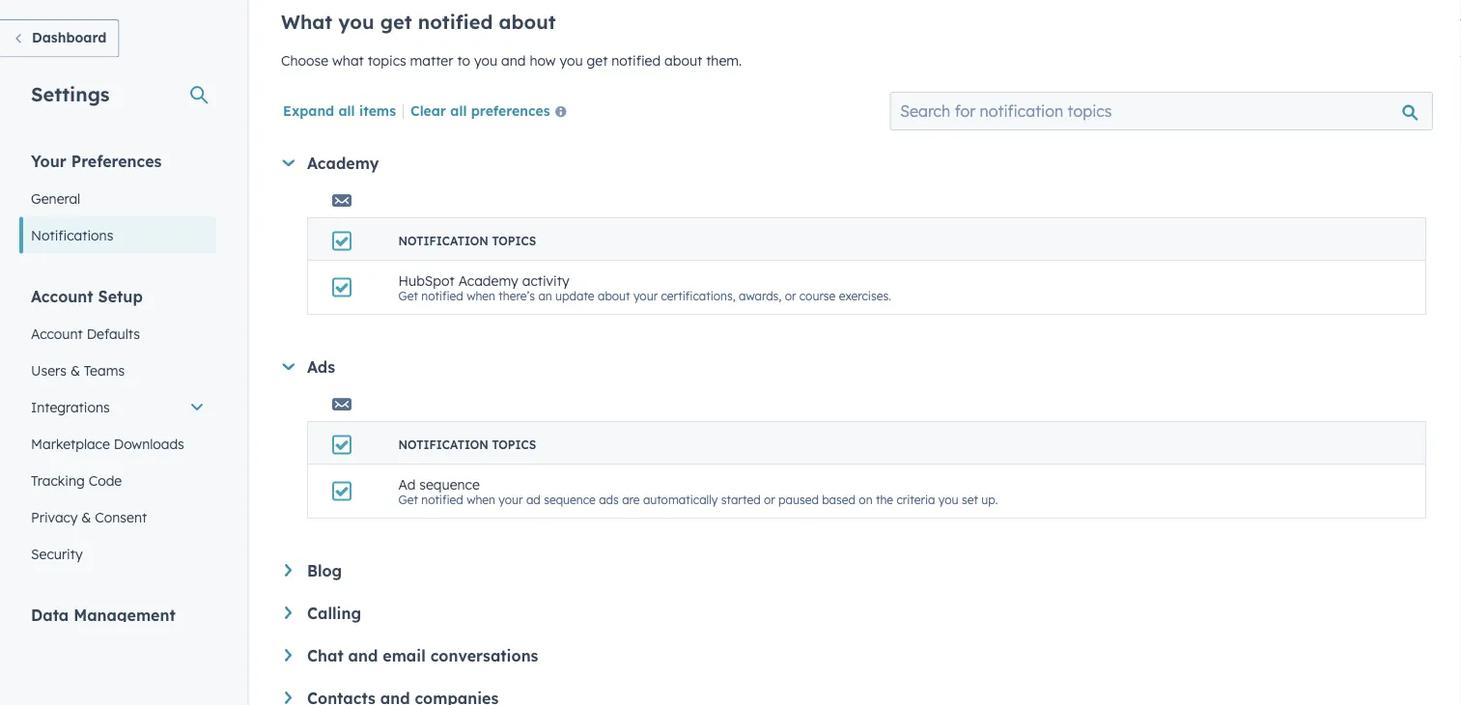 Task type: describe. For each thing, give the bounding box(es) containing it.
email
[[383, 631, 426, 650]]

academy inside hubspot academy activity get notified when there's an update about your certifications, awards, or course exercises.
[[459, 256, 519, 273]]

1 horizontal spatial you
[[560, 37, 583, 54]]

0 horizontal spatial sequence
[[420, 460, 480, 477]]

& for privacy
[[81, 509, 91, 526]]

integrations button
[[19, 389, 216, 426]]

ad
[[399, 460, 416, 477]]

caret image
[[285, 676, 292, 689]]

conversations
[[431, 631, 539, 650]]

notifications
[[31, 227, 113, 243]]

all for clear
[[450, 86, 467, 103]]

and for contacts and companies
[[380, 673, 410, 693]]

preferences
[[471, 86, 550, 103]]

choose what topics matter to you and how you get notified about them.
[[281, 37, 742, 54]]

0 vertical spatial topics
[[368, 37, 406, 54]]

and for chat and email conversations
[[348, 631, 378, 650]]

awards,
[[739, 273, 782, 288]]

0 vertical spatial notified
[[612, 37, 661, 54]]

calling
[[307, 588, 361, 608]]

account defaults
[[31, 325, 140, 342]]

how
[[530, 37, 556, 54]]

about inside hubspot academy activity get notified when there's an update about your certifications, awards, or course exercises.
[[598, 273, 630, 288]]

users & teams
[[31, 362, 125, 379]]

users
[[31, 362, 67, 379]]

tracking
[[31, 472, 85, 489]]

preferences
[[71, 151, 162, 171]]

security link
[[19, 536, 216, 572]]

on
[[859, 477, 873, 492]]

get inside ad sequence get notified when your ad sequence ads are automatically started or paused based on the criteria you set up.
[[399, 477, 418, 492]]

automatically
[[643, 477, 718, 492]]

privacy & consent link
[[19, 499, 216, 536]]

clear
[[411, 86, 446, 103]]

notification topics for ads
[[399, 422, 536, 437]]

or inside ad sequence get notified when your ad sequence ads are automatically started or paused based on the criteria you set up.
[[764, 477, 776, 492]]

exercises.
[[839, 273, 892, 288]]

topics for academy
[[492, 218, 536, 233]]

0 vertical spatial and
[[501, 37, 526, 54]]

them.
[[706, 37, 742, 54]]

blog button
[[285, 546, 1427, 565]]

all for expand
[[339, 86, 355, 103]]

account setup element
[[19, 285, 216, 572]]

account defaults link
[[19, 315, 216, 352]]

to
[[457, 37, 471, 54]]

paused
[[779, 477, 819, 492]]

expand
[[283, 86, 334, 103]]

data management
[[31, 605, 176, 625]]

based
[[822, 477, 856, 492]]

academy button
[[285, 138, 1427, 157]]

clear all preferences button
[[411, 85, 575, 108]]

notified inside hubspot academy activity get notified when there's an update about your certifications, awards, or course exercises.
[[421, 273, 464, 288]]

tracking code link
[[19, 462, 216, 499]]

up.
[[982, 477, 998, 492]]

your preferences
[[31, 151, 162, 171]]

& for users
[[70, 362, 80, 379]]

defaults
[[87, 325, 140, 342]]

data
[[31, 605, 69, 625]]

caret image
[[285, 591, 292, 604]]

activity
[[522, 256, 570, 273]]

account setup
[[31, 286, 143, 306]]

general
[[31, 190, 80, 207]]

tracking code
[[31, 472, 122, 489]]

expand all items
[[283, 86, 396, 103]]

when inside ad sequence get notified when your ad sequence ads are automatically started or paused based on the criteria you set up.
[[467, 477, 496, 492]]

privacy & consent
[[31, 509, 147, 526]]

0 horizontal spatial you
[[474, 37, 498, 54]]

downloads
[[114, 435, 184, 452]]

account for account defaults
[[31, 325, 83, 342]]

account for account setup
[[31, 286, 93, 306]]

1 horizontal spatial sequence
[[544, 477, 596, 492]]



Task type: locate. For each thing, give the bounding box(es) containing it.
dashboard link
[[0, 19, 119, 57]]

2 get from the top
[[399, 477, 418, 492]]

contacts and companies
[[307, 673, 499, 693]]

security
[[31, 545, 83, 562]]

topics for ads
[[492, 422, 536, 437]]

0 horizontal spatial &
[[70, 362, 80, 379]]

or
[[785, 273, 797, 288], [764, 477, 776, 492]]

dashboard
[[32, 29, 107, 46]]

when left ad
[[467, 477, 496, 492]]

marketplace downloads link
[[19, 426, 216, 462]]

1 when from the top
[[467, 273, 496, 288]]

1 notification from the top
[[399, 218, 489, 233]]

chat and email conversations
[[307, 631, 539, 650]]

notified inside ad sequence get notified when your ad sequence ads are automatically started or paused based on the criteria you set up.
[[421, 477, 464, 492]]

all right clear
[[450, 86, 467, 103]]

1 vertical spatial academy
[[459, 256, 519, 273]]

topics up activity
[[492, 218, 536, 233]]

or inside hubspot academy activity get notified when there's an update about your certifications, awards, or course exercises.
[[785, 273, 797, 288]]

1 vertical spatial account
[[31, 325, 83, 342]]

expand all items button
[[283, 86, 396, 103]]

0 vertical spatial or
[[785, 273, 797, 288]]

integrations
[[31, 399, 110, 415]]

setup
[[98, 286, 143, 306]]

certifications,
[[661, 273, 736, 288]]

0 vertical spatial your
[[634, 273, 658, 288]]

1 vertical spatial or
[[764, 477, 776, 492]]

1 vertical spatial topics
[[492, 218, 536, 233]]

0 vertical spatial about
[[665, 37, 703, 54]]

2 account from the top
[[31, 325, 83, 342]]

you left get at the top
[[560, 37, 583, 54]]

code
[[89, 472, 122, 489]]

when
[[467, 273, 496, 288], [467, 477, 496, 492]]

sequence
[[420, 460, 480, 477], [544, 477, 596, 492]]

1 vertical spatial get
[[399, 477, 418, 492]]

2 vertical spatial notified
[[421, 477, 464, 492]]

privacy
[[31, 509, 78, 526]]

hubspot
[[399, 256, 455, 273]]

hubspot academy activity get notified when there's an update about your certifications, awards, or course exercises.
[[399, 256, 892, 288]]

0 vertical spatial notification
[[399, 218, 489, 233]]

marketplace downloads
[[31, 435, 184, 452]]

0 horizontal spatial and
[[348, 631, 378, 650]]

0 horizontal spatial your
[[499, 477, 523, 492]]

all left the items
[[339, 86, 355, 103]]

contacts and companies button
[[285, 673, 1427, 693]]

about left them.
[[665, 37, 703, 54]]

get inside hubspot academy activity get notified when there's an update about your certifications, awards, or course exercises.
[[399, 273, 418, 288]]

when left there's
[[467, 273, 496, 288]]

teams
[[84, 362, 125, 379]]

started
[[721, 477, 761, 492]]

ad sequence get notified when your ad sequence ads are automatically started or paused based on the criteria you set up.
[[399, 460, 998, 492]]

your left the certifications,
[[634, 273, 658, 288]]

contacts
[[307, 673, 376, 693]]

ads
[[599, 477, 619, 492]]

1 horizontal spatial academy
[[459, 256, 519, 273]]

&
[[70, 362, 80, 379], [81, 509, 91, 526]]

notified right get at the top
[[612, 37, 661, 54]]

blog
[[307, 546, 342, 565]]

you right to at the top left
[[474, 37, 498, 54]]

1 vertical spatial &
[[81, 509, 91, 526]]

1 horizontal spatial about
[[665, 37, 703, 54]]

1 horizontal spatial &
[[81, 509, 91, 526]]

2 horizontal spatial you
[[939, 477, 959, 492]]

2 vertical spatial and
[[380, 673, 410, 693]]

2 notification topics from the top
[[399, 422, 536, 437]]

1 horizontal spatial your
[[634, 273, 658, 288]]

0 vertical spatial get
[[399, 273, 418, 288]]

1 vertical spatial your
[[499, 477, 523, 492]]

notification
[[399, 218, 489, 233], [399, 422, 489, 437]]

criteria
[[897, 477, 936, 492]]

matter
[[410, 37, 454, 54]]

items
[[359, 86, 396, 103]]

your
[[31, 151, 66, 171]]

1 vertical spatial about
[[598, 273, 630, 288]]

you
[[474, 37, 498, 54], [560, 37, 583, 54], [939, 477, 959, 492]]

academy left activity
[[459, 256, 519, 273]]

marketplace
[[31, 435, 110, 452]]

0 horizontal spatial academy
[[307, 138, 379, 157]]

1 all from the left
[[339, 86, 355, 103]]

notification topics up hubspot
[[399, 218, 536, 233]]

clear all preferences
[[411, 86, 550, 103]]

your inside hubspot academy activity get notified when there's an update about your certifications, awards, or course exercises.
[[634, 273, 658, 288]]

are
[[622, 477, 640, 492]]

notification up ad
[[399, 422, 489, 437]]

or left course
[[785, 273, 797, 288]]

0 horizontal spatial about
[[598, 273, 630, 288]]

notification topics
[[399, 218, 536, 233], [399, 422, 536, 437]]

account up users
[[31, 325, 83, 342]]

your left ad
[[499, 477, 523, 492]]

get
[[399, 273, 418, 288], [399, 477, 418, 492]]

topics
[[368, 37, 406, 54], [492, 218, 536, 233], [492, 422, 536, 437]]

update
[[556, 273, 595, 288]]

0 horizontal spatial or
[[764, 477, 776, 492]]

1 get from the top
[[399, 273, 418, 288]]

notified
[[612, 37, 661, 54], [421, 273, 464, 288], [421, 477, 464, 492]]

& right users
[[70, 362, 80, 379]]

0 vertical spatial &
[[70, 362, 80, 379]]

notification topics up ad
[[399, 422, 536, 437]]

you left set
[[939, 477, 959, 492]]

chat
[[307, 631, 344, 650]]

notifications link
[[19, 217, 216, 254]]

and down email
[[380, 673, 410, 693]]

the
[[876, 477, 894, 492]]

1 horizontal spatial and
[[380, 673, 410, 693]]

& right privacy at the bottom
[[81, 509, 91, 526]]

your preferences element
[[19, 150, 216, 254]]

and right chat on the left
[[348, 631, 378, 650]]

about right update
[[598, 273, 630, 288]]

notification for ads
[[399, 422, 489, 437]]

calling button
[[285, 588, 1427, 608]]

get
[[587, 37, 608, 54]]

notification for academy
[[399, 218, 489, 233]]

1 vertical spatial and
[[348, 631, 378, 650]]

general link
[[19, 180, 216, 217]]

an
[[539, 273, 552, 288]]

2 all from the left
[[450, 86, 467, 103]]

1 vertical spatial notified
[[421, 273, 464, 288]]

management
[[74, 605, 176, 625]]

settings
[[31, 82, 110, 106]]

account up account defaults in the left top of the page
[[31, 286, 93, 306]]

consent
[[95, 509, 147, 526]]

topics right what
[[368, 37, 406, 54]]

1 notification topics from the top
[[399, 218, 536, 233]]

companies
[[415, 673, 499, 693]]

notification topics for academy
[[399, 218, 536, 233]]

0 vertical spatial notification topics
[[399, 218, 536, 233]]

when inside hubspot academy activity get notified when there's an update about your certifications, awards, or course exercises.
[[467, 273, 496, 288]]

1 vertical spatial notification
[[399, 422, 489, 437]]

set
[[962, 477, 979, 492]]

1 vertical spatial when
[[467, 477, 496, 492]]

topics up ad
[[492, 422, 536, 437]]

there's
[[499, 273, 535, 288]]

ads button
[[285, 342, 1427, 361]]

0 vertical spatial account
[[31, 286, 93, 306]]

2 vertical spatial topics
[[492, 422, 536, 437]]

2 notification from the top
[[399, 422, 489, 437]]

academy
[[307, 138, 379, 157], [459, 256, 519, 273]]

what
[[332, 37, 364, 54]]

Search for notification topics search field
[[890, 76, 1434, 115]]

2 when from the top
[[467, 477, 496, 492]]

your inside ad sequence get notified when your ad sequence ads are automatically started or paused based on the criteria you set up.
[[499, 477, 523, 492]]

or right started
[[764, 477, 776, 492]]

you inside ad sequence get notified when your ad sequence ads are automatically started or paused based on the criteria you set up.
[[939, 477, 959, 492]]

users & teams link
[[19, 352, 216, 389]]

notification up hubspot
[[399, 218, 489, 233]]

and
[[501, 37, 526, 54], [348, 631, 378, 650], [380, 673, 410, 693]]

all
[[339, 86, 355, 103], [450, 86, 467, 103]]

ads
[[307, 342, 335, 361]]

notified left there's
[[421, 273, 464, 288]]

your
[[634, 273, 658, 288], [499, 477, 523, 492]]

ad
[[526, 477, 541, 492]]

chat and email conversations button
[[285, 631, 1427, 650]]

course
[[800, 273, 836, 288]]

1 vertical spatial notification topics
[[399, 422, 536, 437]]

choose
[[281, 37, 329, 54]]

notified right ad
[[421, 477, 464, 492]]

0 vertical spatial when
[[467, 273, 496, 288]]

academy down "expand all items"
[[307, 138, 379, 157]]

and left how
[[501, 37, 526, 54]]

0 horizontal spatial all
[[339, 86, 355, 103]]

2 horizontal spatial and
[[501, 37, 526, 54]]

0 vertical spatial academy
[[307, 138, 379, 157]]

1 horizontal spatial or
[[785, 273, 797, 288]]

1 horizontal spatial all
[[450, 86, 467, 103]]

1 account from the top
[[31, 286, 93, 306]]

all inside button
[[450, 86, 467, 103]]



Task type: vqa. For each thing, say whether or not it's contained in the screenshot.
specific
no



